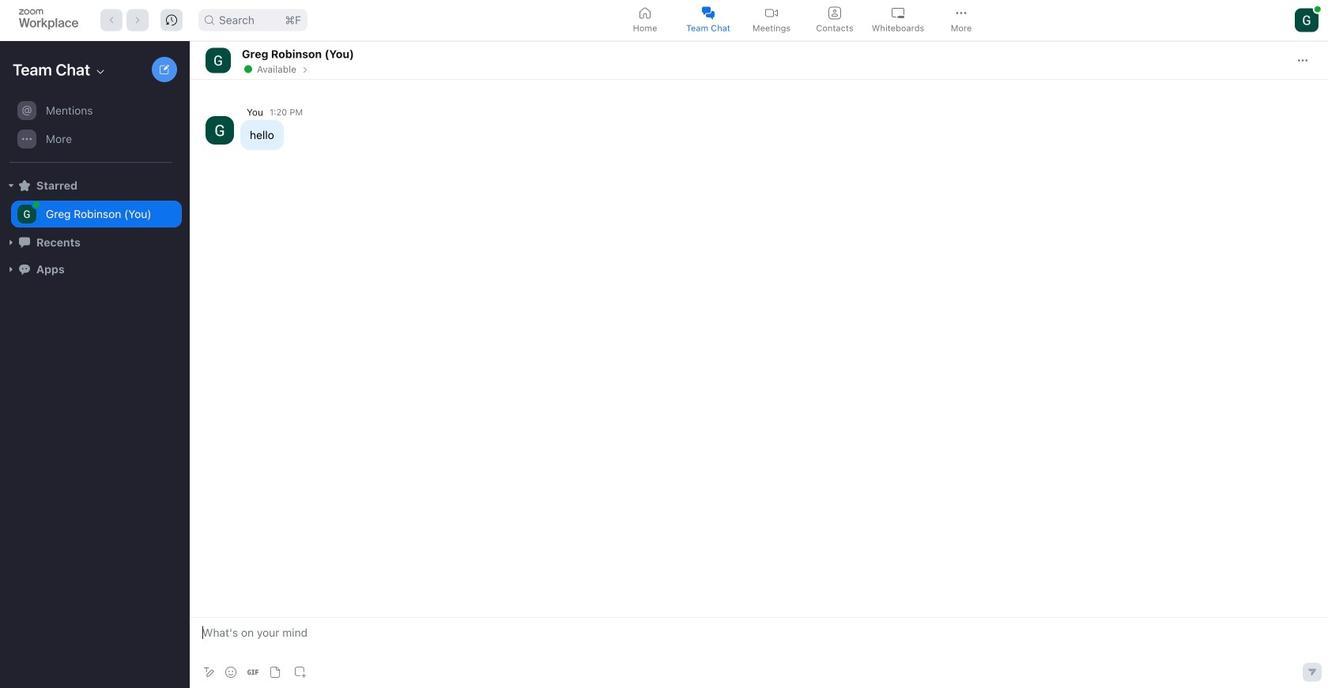 Task type: locate. For each thing, give the bounding box(es) containing it.
chevron down small image
[[94, 66, 107, 78], [94, 66, 107, 78]]

emoji image
[[225, 667, 236, 678]]

gif image
[[247, 667, 259, 678], [247, 667, 259, 678]]

2 vertical spatial greg robinson's avatar image
[[17, 205, 36, 224]]

tree
[[0, 95, 187, 299]]

tab list
[[615, 2, 995, 38]]

chatbot image
[[19, 264, 30, 275]]

starred tree item
[[6, 172, 182, 199]]

triangle right image for recents tree item
[[6, 238, 16, 247]]

triangle right image left chatbot icon
[[6, 265, 16, 274]]

triangle right image
[[6, 181, 16, 191], [6, 238, 16, 247], [6, 238, 16, 247], [6, 265, 16, 274]]

star image
[[19, 180, 30, 191]]

group
[[0, 96, 182, 163]]

triangle right image for starred tree item
[[6, 181, 16, 191]]

triangle right image left star icon
[[6, 181, 16, 191]]

0 vertical spatial triangle right image
[[6, 181, 16, 191]]

file image
[[270, 667, 281, 678], [270, 667, 281, 678]]

magnifier image
[[205, 15, 214, 25]]

recents tree item
[[6, 229, 182, 256]]

1 vertical spatial triangle right image
[[6, 265, 16, 274]]

chat image
[[19, 237, 30, 248]]

2 triangle right image from the top
[[6, 265, 16, 274]]

format image
[[202, 666, 215, 679]]

greg robinson's avatar image
[[206, 48, 231, 73], [206, 116, 234, 145], [17, 205, 36, 224]]

history image
[[166, 15, 177, 26], [166, 15, 177, 26]]

magnifier image
[[205, 15, 214, 25]]

online image
[[1315, 6, 1321, 12], [1315, 6, 1321, 12], [244, 65, 252, 73], [33, 202, 40, 208], [33, 202, 40, 208]]

triangle right image
[[6, 181, 16, 191], [6, 265, 16, 274]]

format image
[[202, 666, 215, 679]]

new image
[[160, 65, 169, 74], [160, 65, 169, 74]]



Task type: describe. For each thing, give the bounding box(es) containing it.
online image
[[244, 65, 252, 73]]

chevron right small image
[[300, 65, 310, 75]]

apps tree item
[[6, 256, 182, 283]]

star image
[[19, 180, 30, 191]]

ellipses horizontal image
[[1298, 56, 1308, 65]]

emoji image
[[225, 667, 236, 678]]

ellipses horizontal image
[[1298, 56, 1308, 65]]

screenshot image
[[295, 667, 306, 678]]

triangle right image for first triangle right image from the bottom
[[6, 265, 16, 274]]

screenshot image
[[295, 667, 306, 678]]

chat image
[[19, 237, 30, 248]]

0 vertical spatial greg robinson's avatar image
[[206, 48, 231, 73]]

chevron right small image
[[300, 64, 310, 75]]

chatbot image
[[19, 264, 30, 275]]

1 triangle right image from the top
[[6, 181, 16, 191]]

1 vertical spatial greg robinson's avatar image
[[206, 116, 234, 145]]



Task type: vqa. For each thing, say whether or not it's contained in the screenshot.
Triangle Right image
yes



